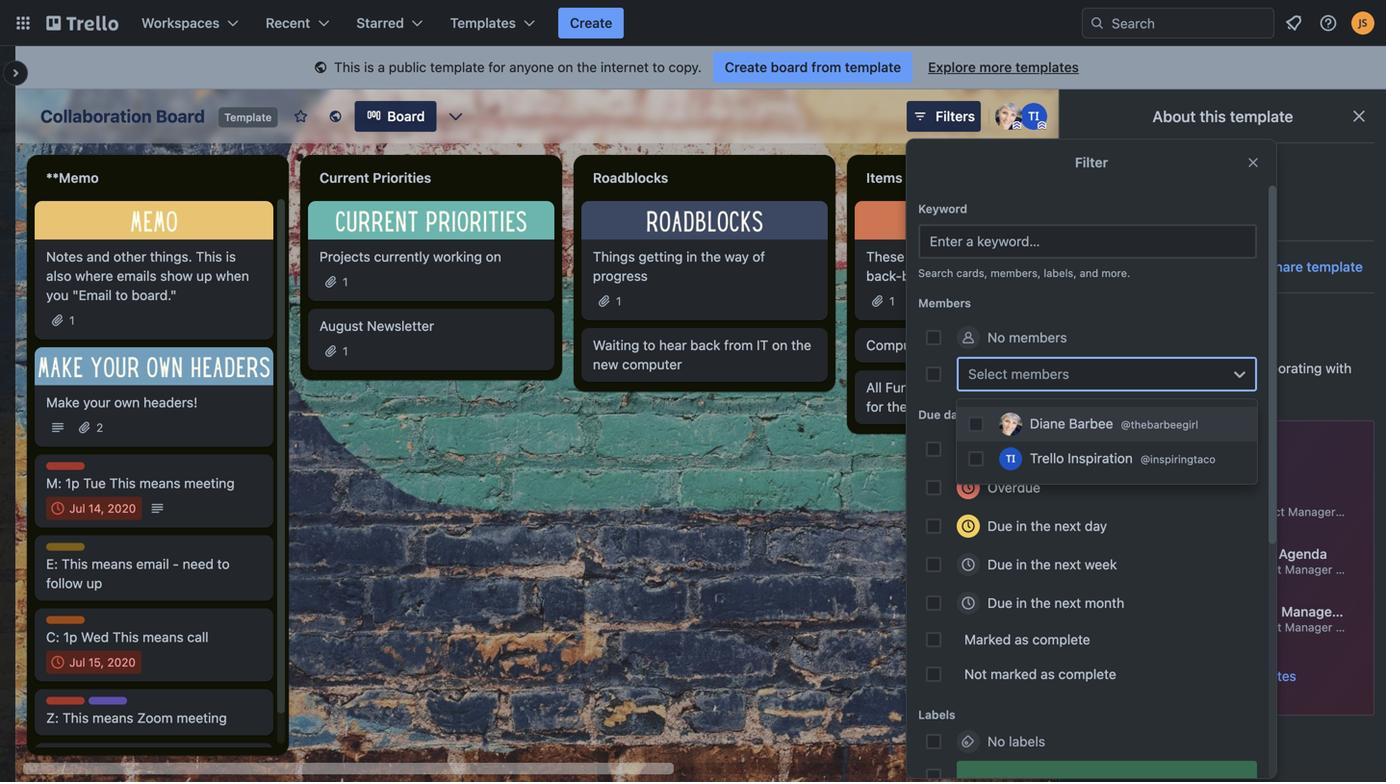 Task type: describe. For each thing, give the bounding box(es) containing it.
due for due date
[[918, 408, 941, 422]]

also
[[46, 268, 71, 284]]

2
[[96, 421, 103, 435]]

is inside notes and other things. this is also where emails show up when you "email to board."
[[226, 249, 236, 264]]

this inside meeting zoom z: this means zoom meeting
[[62, 710, 89, 726]]

0 vertical spatial trello inspiration (inspiringtaco) image
[[1020, 103, 1047, 130]]

to left copy.
[[653, 59, 665, 75]]

due for due in the next day
[[988, 518, 1013, 534]]

e: this means email - need to follow up link
[[46, 555, 262, 593]]

15,
[[88, 656, 104, 670]]

due for due in the next week
[[988, 557, 1013, 573]]

government for government program management
[[1142, 604, 1220, 620]]

progress
[[593, 268, 648, 284]]

"email
[[72, 287, 112, 303]]

canceled
[[1022, 380, 1078, 395]]

up inside email e: this means email - need to follow up
[[86, 576, 102, 592]]

priorities
[[373, 170, 431, 186]]

about this template
[[1153, 107, 1293, 126]]

about
[[1153, 107, 1196, 126]]

anyone
[[509, 59, 554, 75]]

1 vertical spatial explore more templates link
[[1150, 667, 1297, 686]]

need
[[183, 556, 214, 572]]

when inside notes and other things. this is also where emails show up when you "email to board."
[[216, 268, 249, 284]]

projects.
[[1140, 380, 1194, 396]]

templates button
[[439, 8, 547, 39]]

project for board
[[1246, 505, 1285, 519]]

these
[[866, 249, 905, 264]]

projects
[[320, 249, 370, 264]]

2020 for tue
[[108, 502, 136, 516]]

diane barbee @thebarbeegirl
[[1030, 416, 1199, 432]]

waiting to hear back from it on the new computer
[[593, 337, 811, 372]]

templates
[[450, 15, 516, 31]]

agenda
[[1279, 546, 1327, 562]]

no for no labels
[[988, 734, 1005, 750]]

all fundraising has been canceled for the time being link
[[866, 378, 1090, 417]]

on inside these items have been put on the back-burner...
[[1037, 249, 1053, 264]]

your
[[83, 395, 111, 411]]

has
[[962, 380, 984, 395]]

manager for board
[[1288, 505, 1336, 519]]

recent button
[[254, 8, 341, 39]]

color: orange, title: "call" element
[[46, 617, 85, 631]]

2 color: red, title: "meeting" element from the top
[[46, 697, 91, 712]]

all
[[866, 380, 882, 395]]

@inspiringtaco
[[1141, 453, 1216, 466]]

have
[[946, 249, 975, 264]]

trello
[[1030, 451, 1064, 466]]

you
[[46, 287, 69, 303]]

call
[[46, 618, 67, 631]]

trello inspiration @inspiringtaco
[[1030, 451, 1216, 466]]

Items on Hold text field
[[855, 163, 1101, 193]]

1 vertical spatial complete
[[1059, 667, 1116, 683]]

this inside this board is useful when collaborating with teams on projects.
[[1079, 361, 1105, 376]]

template
[[224, 111, 272, 124]]

marked as complete
[[965, 632, 1090, 648]]

due in the next month
[[988, 595, 1125, 611]]

current priorities
[[320, 170, 431, 186]]

jul 14, 2020
[[69, 502, 136, 516]]

next for day
[[1055, 518, 1081, 534]]

by for team focus board
[[1142, 505, 1155, 519]]

jul for tue
[[69, 502, 85, 516]]

2 vertical spatial templates
[[1235, 669, 1297, 684]]

to inside notes and other things. this is also where emails show up when you "email to board."
[[115, 287, 128, 303]]

manager for management
[[1285, 621, 1333, 634]]

working
[[433, 249, 482, 264]]

1 for notes and other things. this is also where emails show up when you "email to board."
[[69, 314, 75, 327]]

by for government meeting agenda
[[1142, 563, 1155, 577]]

call
[[187, 630, 208, 645]]

on right working
[[486, 249, 501, 264]]

more for bottom explore more templates link
[[1200, 669, 1231, 684]]

back-
[[866, 268, 902, 284]]

tue
[[83, 476, 106, 491]]

meeting for zoom
[[46, 698, 91, 712]]

when inside this board is useful when collaborating with teams on projects.
[[1204, 361, 1238, 376]]

the left internet
[[577, 59, 597, 75]]

campbell, for program
[[1185, 621, 1240, 634]]

1 horizontal spatial zoom
[[137, 710, 173, 726]]

board."
[[132, 287, 177, 303]]

0 horizontal spatial zoom
[[89, 698, 120, 712]]

the up the due in the next week
[[1031, 518, 1051, 534]]

and inside notes and other things. this is also where emails show up when you "email to board."
[[87, 249, 110, 264]]

filters button
[[907, 101, 981, 132]]

program
[[1224, 604, 1278, 620]]

meeting inside government meeting agenda by amy campbell, project manager @ govern
[[1224, 546, 1275, 562]]

government for government meeting agenda
[[1142, 546, 1220, 562]]

0 vertical spatial as
[[1015, 632, 1029, 648]]

projects currently working on
[[320, 249, 501, 264]]

due in the next day
[[988, 518, 1107, 534]]

the inside waiting to hear back from it on the new computer
[[791, 337, 811, 353]]

1 horizontal spatial templates
[[1151, 441, 1224, 460]]

template inside button
[[1307, 259, 1363, 275]]

for for the
[[866, 399, 884, 415]]

Current Priorities text field
[[308, 163, 554, 193]]

e:
[[46, 556, 58, 572]]

the inside the all fundraising has been canceled for the time being
[[887, 399, 907, 415]]

make
[[46, 395, 80, 411]]

day
[[1085, 518, 1107, 534]]

a
[[378, 59, 385, 75]]

with
[[1326, 361, 1352, 376]]

open information menu image
[[1319, 13, 1338, 33]]

projects currently working on link
[[320, 247, 543, 266]]

no dates
[[988, 441, 1044, 457]]

on inside waiting to hear back from it on the new computer
[[772, 337, 788, 353]]

more for the topmost explore more templates link
[[979, 59, 1012, 75]]

primary element
[[0, 0, 1386, 46]]

13.1k
[[1098, 258, 1132, 274]]

@ for management
[[1336, 621, 1347, 634]]

search
[[918, 267, 953, 280]]

this member is an admin of this board. image
[[1013, 121, 1021, 130]]

meeting for means
[[184, 476, 235, 491]]

due date
[[918, 408, 969, 422]]

0 vertical spatial explore
[[928, 59, 976, 75]]

getting
[[639, 249, 683, 264]]

to inside waiting to hear back from it on the new computer
[[643, 337, 656, 353]]

newsletter
[[367, 318, 434, 334]]

1 for things getting in the way of progress
[[616, 294, 621, 308]]

this is a public template for anyone on the internet to copy.
[[334, 59, 702, 75]]

show
[[160, 268, 193, 284]]

ca
[[1372, 505, 1386, 519]]

due in the next week
[[988, 557, 1117, 573]]

means inside email e: this means email - need to follow up
[[92, 556, 133, 572]]

select
[[968, 366, 1008, 382]]

create for create
[[570, 15, 612, 31]]

2 vertical spatial diane barbee (thebarbeegirl) image
[[999, 413, 1022, 436]]

1 vertical spatial explore
[[1150, 669, 1196, 684]]

back to home image
[[46, 8, 118, 39]]

create board from template link
[[713, 52, 913, 83]]

project for agenda
[[1243, 563, 1282, 577]]

roadblocks
[[593, 170, 668, 186]]

0 vertical spatial complete
[[1033, 632, 1090, 648]]

66k
[[1155, 258, 1182, 274]]

on inside this board is useful when collaborating with teams on projects.
[[1121, 380, 1136, 396]]

emails
[[117, 268, 157, 284]]

means inside meeting zoom z: this means zoom meeting
[[92, 710, 133, 726]]

computer
[[866, 337, 928, 353]]

board for create
[[771, 59, 808, 75]]

members for no members
[[1009, 330, 1067, 346]]

2020 for wed
[[107, 656, 136, 670]]

1 horizontal spatial from
[[812, 59, 841, 75]]

not
[[965, 667, 987, 683]]

update
[[980, 337, 1023, 353]]

1 for projects currently working on
[[343, 275, 348, 289]]

these items have been put on the back-burner...
[[866, 249, 1077, 284]]

share template button
[[1239, 257, 1363, 277]]

email
[[136, 556, 169, 572]]

notes and other things. this is also where emails show up when you "email to board." link
[[46, 247, 262, 305]]

copy.
[[669, 59, 702, 75]]

1 vertical spatial diane barbee (thebarbeegirl) image
[[1079, 194, 1110, 225]]

public image
[[328, 109, 343, 124]]

been for put
[[979, 249, 1010, 264]]

1p for m:
[[65, 476, 80, 491]]

not marked as complete
[[965, 667, 1116, 683]]

trello inspiration (inspiringtaco) image
[[1108, 194, 1139, 225]]

workspaces button
[[130, 8, 250, 39]]

customize views image
[[446, 107, 465, 126]]

by for government program management
[[1142, 621, 1155, 634]]

this member is an admin of this board. image
[[1038, 121, 1046, 130]]

no labels
[[988, 734, 1045, 750]]



Task type: vqa. For each thing, say whether or not it's contained in the screenshot.


Task type: locate. For each thing, give the bounding box(es) containing it.
templates down the 'government program management by amy campbell, project manager @ govern'
[[1235, 669, 1297, 684]]

next for week
[[1055, 557, 1081, 573]]

campbell, for meeting
[[1185, 563, 1240, 577]]

in for due in the next week
[[1016, 557, 1027, 573]]

manager
[[1288, 505, 1336, 519], [1285, 563, 1333, 577], [1285, 621, 1333, 634]]

board inside this board is useful when collaborating with teams on projects.
[[1109, 361, 1145, 376]]

@thebarbeegirl
[[1121, 419, 1199, 431]]

Enter a keyword… text field
[[918, 224, 1257, 259]]

1 horizontal spatial when
[[1204, 361, 1238, 376]]

no up select
[[988, 330, 1005, 346]]

meeting inside meeting zoom z: this means zoom meeting
[[46, 698, 91, 712]]

1 by from the top
[[1142, 505, 1155, 519]]

things.
[[150, 249, 192, 264]]

1 vertical spatial color: red, title: "meeting" element
[[46, 697, 91, 712]]

1 horizontal spatial is
[[364, 59, 374, 75]]

the right it
[[791, 337, 811, 353]]

**Memo text field
[[35, 163, 281, 193]]

up right follow
[[86, 576, 102, 592]]

0 vertical spatial more
[[979, 59, 1012, 75]]

1 horizontal spatial as
[[1041, 667, 1055, 683]]

govern for government program management
[[1350, 621, 1386, 634]]

next for month
[[1055, 595, 1081, 611]]

@ for agenda
[[1336, 563, 1347, 577]]

means inside meeting m: 1p tue this means meeting
[[139, 476, 180, 491]]

trello inspiration (inspiringtaco) image
[[1020, 103, 1047, 130], [999, 448, 1022, 471]]

up inside notes and other things. this is also where emails show up when you "email to board."
[[196, 268, 212, 284]]

0 horizontal spatial board
[[771, 59, 808, 75]]

this right tue
[[110, 476, 136, 491]]

items
[[866, 170, 903, 186]]

from inside waiting to hear back from it on the new computer
[[724, 337, 753, 353]]

1 horizontal spatial for
[[866, 399, 884, 415]]

2020 right 15,
[[107, 656, 136, 670]]

meeting up need
[[184, 476, 235, 491]]

the up 'marked as complete'
[[1031, 595, 1051, 611]]

1 no from the top
[[988, 330, 1005, 346]]

jul
[[69, 502, 85, 516], [69, 656, 85, 670]]

currently
[[374, 249, 430, 264]]

government inside the 'government program management by amy campbell, project manager @ govern'
[[1142, 604, 1220, 620]]

0 vertical spatial @
[[1339, 505, 1350, 519]]

been right has
[[987, 380, 1018, 395]]

2 govern from the top
[[1350, 621, 1386, 634]]

1 down "august"
[[343, 344, 348, 358]]

board
[[771, 59, 808, 75], [1109, 361, 1145, 376]]

been inside these items have been put on the back-burner...
[[979, 249, 1010, 264]]

is inside this board is useful when collaborating with teams on projects.
[[1149, 361, 1159, 376]]

is
[[364, 59, 374, 75], [226, 249, 236, 264], [1149, 361, 1159, 376]]

0 notifications image
[[1282, 12, 1305, 35]]

2 amy from the top
[[1158, 621, 1182, 634]]

focus
[[1180, 489, 1218, 504]]

meeting for zoom
[[177, 710, 227, 726]]

0 vertical spatial board
[[771, 59, 808, 75]]

meeting inside meeting zoom z: this means zoom meeting
[[177, 710, 227, 726]]

explore more templates link down program
[[1150, 667, 1297, 686]]

project inside team focus board by paul trowsdale, project manager @ uk ca
[[1246, 505, 1285, 519]]

1p inside meeting m: 1p tue this means meeting
[[65, 476, 80, 491]]

board inside team focus board by paul trowsdale, project manager @ uk ca
[[1221, 489, 1259, 504]]

1 horizontal spatial explore
[[1150, 669, 1196, 684]]

0 vertical spatial project
[[1246, 505, 1285, 519]]

1 vertical spatial when
[[1204, 361, 1238, 376]]

due down the "overdue"
[[988, 518, 1013, 534]]

2 campbell, from the top
[[1185, 621, 1240, 634]]

1p for c:
[[63, 630, 77, 645]]

create button
[[558, 8, 624, 39]]

project
[[1246, 505, 1285, 519], [1243, 563, 1282, 577], [1243, 621, 1282, 634]]

and left more.
[[1080, 267, 1099, 280]]

government program management by amy campbell, project manager @ govern
[[1142, 604, 1386, 634]]

jul 15, 2020
[[69, 656, 136, 670]]

c:
[[46, 630, 60, 645]]

make your own headers!
[[46, 395, 198, 411]]

0 vertical spatial diane barbee (thebarbeegirl) image
[[995, 103, 1022, 130]]

0 vertical spatial create
[[570, 15, 612, 31]]

1 campbell, from the top
[[1185, 563, 1240, 577]]

the up the labels,
[[1057, 249, 1077, 264]]

1 vertical spatial project
[[1243, 563, 1282, 577]]

1 horizontal spatial and
[[1080, 267, 1099, 280]]

1 vertical spatial more
[[1200, 669, 1231, 684]]

been inside the all fundraising has been canceled for the time being
[[987, 380, 1018, 395]]

2 horizontal spatial is
[[1149, 361, 1159, 376]]

team
[[1142, 489, 1176, 504]]

1 vertical spatial @
[[1336, 563, 1347, 577]]

this inside meeting m: 1p tue this means meeting
[[110, 476, 136, 491]]

1 govern from the top
[[1350, 563, 1386, 577]]

trello inspiration (inspiringtaco) image up the "overdue"
[[999, 448, 1022, 471]]

2 2020 from the top
[[107, 656, 136, 670]]

campbell, up program
[[1185, 563, 1240, 577]]

1 vertical spatial amy
[[1158, 621, 1182, 634]]

to right need
[[217, 556, 230, 572]]

1 2020 from the top
[[108, 502, 136, 516]]

2 jul from the top
[[69, 656, 85, 670]]

color: red, title: "meeting" element
[[46, 463, 91, 477], [46, 697, 91, 712]]

1 vertical spatial create
[[725, 59, 767, 75]]

0 vertical spatial up
[[196, 268, 212, 284]]

means inside call c: 1p wed this means call
[[143, 630, 184, 645]]

this inside notes and other things. this is also where emails show up when you "email to board."
[[196, 249, 222, 264]]

no for no members
[[988, 330, 1005, 346]]

0 vertical spatial manager
[[1288, 505, 1336, 519]]

on inside text field
[[906, 170, 922, 186]]

govern down management
[[1350, 621, 1386, 634]]

due down due in the next day
[[988, 557, 1013, 573]]

1 for these items have been put on the back-burner...
[[890, 294, 895, 308]]

1 vertical spatial govern
[[1350, 621, 1386, 634]]

0 horizontal spatial templates
[[1016, 59, 1079, 75]]

0 horizontal spatial create
[[570, 15, 612, 31]]

project inside the 'government program management by amy campbell, project manager @ govern'
[[1243, 621, 1282, 634]]

0 vertical spatial jul
[[69, 502, 85, 516]]

zoom
[[89, 698, 120, 712], [137, 710, 173, 726]]

1 next from the top
[[1055, 518, 1081, 534]]

m:
[[46, 476, 62, 491]]

explore more templates
[[928, 59, 1079, 75], [1150, 669, 1297, 684]]

board inside text field
[[156, 106, 205, 127]]

m: 1p tue this means meeting link
[[46, 474, 262, 493]]

color: yellow, title: "email" element
[[46, 543, 85, 558]]

meeting m: 1p tue this means meeting
[[46, 464, 235, 491]]

no for no dates
[[988, 441, 1005, 457]]

this inside email e: this means email - need to follow up
[[62, 556, 88, 572]]

z: this means zoom meeting link
[[46, 709, 262, 728]]

0 vertical spatial campbell,
[[1185, 563, 1240, 577]]

color: purple, title: "zoom" element
[[89, 697, 127, 712]]

1 vertical spatial templates
[[1151, 441, 1224, 460]]

color: red, title: "meeting" element down 15,
[[46, 697, 91, 712]]

august newsletter
[[320, 318, 434, 334]]

Search field
[[1105, 9, 1274, 38]]

search cards, members, labels, and more.
[[918, 267, 1130, 280]]

john smith (johnsmith38824343) image
[[1352, 12, 1375, 35]]

this right 'things.'
[[196, 249, 222, 264]]

more down program
[[1200, 669, 1231, 684]]

no
[[988, 330, 1005, 346], [988, 441, 1005, 457], [988, 734, 1005, 750]]

in right getting
[[686, 249, 697, 264]]

1p right m:
[[65, 476, 80, 491]]

3 by from the top
[[1142, 621, 1155, 634]]

jul left 15,
[[69, 656, 85, 670]]

1 for august newsletter
[[343, 344, 348, 358]]

overdue
[[988, 480, 1041, 496]]

0 horizontal spatial explore more templates link
[[917, 52, 1091, 83]]

star or unstar board image
[[293, 109, 308, 124]]

1 horizontal spatial board
[[1109, 361, 1145, 376]]

0 vertical spatial been
[[979, 249, 1010, 264]]

been up members,
[[979, 249, 1010, 264]]

1 horizontal spatial up
[[196, 268, 212, 284]]

1 vertical spatial from
[[724, 337, 753, 353]]

zoom right color: purple, title: "zoom" element in the bottom left of the page
[[137, 710, 173, 726]]

1 vertical spatial manager
[[1285, 563, 1333, 577]]

next left day
[[1055, 518, 1081, 534]]

1p right the c:
[[63, 630, 77, 645]]

on right the anyone on the left
[[558, 59, 573, 75]]

zoom down jul 15, 2020
[[89, 698, 120, 712]]

by inside team focus board by paul trowsdale, project manager @ uk ca
[[1142, 505, 1155, 519]]

0 vertical spatial meeting
[[184, 476, 235, 491]]

c: 1p wed this means call link
[[46, 628, 262, 647]]

on right teams
[[1121, 380, 1136, 396]]

@ inside team focus board by paul trowsdale, project manager @ uk ca
[[1339, 505, 1350, 519]]

as
[[1015, 632, 1029, 648], [1041, 667, 1055, 683]]

this up teams
[[1079, 361, 1105, 376]]

0 vertical spatial for
[[488, 59, 506, 75]]

explore more templates up this member is an admin of this board. icon
[[928, 59, 1079, 75]]

0 horizontal spatial up
[[86, 576, 102, 592]]

wed
[[81, 630, 109, 645]]

0 vertical spatial amy
[[1158, 563, 1182, 577]]

create right copy.
[[725, 59, 767, 75]]

0 horizontal spatial from
[[724, 337, 753, 353]]

3 next from the top
[[1055, 595, 1081, 611]]

in down due in the next day
[[1016, 557, 1027, 573]]

Roadblocks text field
[[581, 163, 828, 193]]

by inside government meeting agenda by amy campbell, project manager @ govern
[[1142, 563, 1155, 577]]

things getting in the way of progress link
[[593, 247, 816, 286]]

more up the filters button
[[979, 59, 1012, 75]]

starred button
[[345, 8, 435, 39]]

government left program
[[1142, 604, 1220, 620]]

week
[[1085, 557, 1117, 573]]

manager inside team focus board by paul trowsdale, project manager @ uk ca
[[1288, 505, 1336, 519]]

0 vertical spatial government
[[1142, 546, 1220, 562]]

august newsletter link
[[320, 316, 543, 336]]

govern down the uk
[[1350, 563, 1386, 577]]

1 government from the top
[[1142, 546, 1220, 562]]

project inside government meeting agenda by amy campbell, project manager @ govern
[[1243, 563, 1282, 577]]

means down jul 15, 2020
[[92, 710, 133, 726]]

email
[[46, 544, 76, 558]]

this right z:
[[62, 710, 89, 726]]

for for anyone
[[488, 59, 506, 75]]

public
[[389, 59, 427, 75]]

2 vertical spatial manager
[[1285, 621, 1333, 634]]

0 vertical spatial next
[[1055, 518, 1081, 534]]

2020 right 14,
[[108, 502, 136, 516]]

diane barbee (thebarbeegirl) image left this member is an admin of this board. image
[[995, 103, 1022, 130]]

the left time
[[887, 399, 907, 415]]

campbell, inside government meeting agenda by amy campbell, project manager @ govern
[[1185, 563, 1240, 577]]

2 no from the top
[[988, 441, 1005, 457]]

headers!
[[143, 395, 198, 411]]

manager for agenda
[[1285, 563, 1333, 577]]

2 vertical spatial next
[[1055, 595, 1081, 611]]

1 vertical spatial members
[[1011, 366, 1069, 382]]

1 vertical spatial trello inspiration (inspiringtaco) image
[[999, 448, 1022, 471]]

2 vertical spatial by
[[1142, 621, 1155, 634]]

1 vertical spatial next
[[1055, 557, 1081, 573]]

members up select members
[[1009, 330, 1067, 346]]

and up where on the left of the page
[[87, 249, 110, 264]]

board up trowsdale,
[[1221, 489, 1259, 504]]

to up "computer"
[[643, 337, 656, 353]]

0 horizontal spatial and
[[87, 249, 110, 264]]

1p inside call c: 1p wed this means call
[[63, 630, 77, 645]]

0 horizontal spatial more
[[979, 59, 1012, 75]]

1 horizontal spatial create
[[725, 59, 767, 75]]

where
[[75, 268, 113, 284]]

is left a at top
[[364, 59, 374, 75]]

1 horizontal spatial explore more templates
[[1150, 669, 1297, 684]]

1 horizontal spatial more
[[1200, 669, 1231, 684]]

complete down due in the next month
[[1033, 632, 1090, 648]]

means left call
[[143, 630, 184, 645]]

1 vertical spatial 2020
[[107, 656, 136, 670]]

0 vertical spatial by
[[1142, 505, 1155, 519]]

0 horizontal spatial board
[[156, 106, 205, 127]]

manager down agenda
[[1285, 563, 1333, 577]]

jul for wed
[[69, 656, 85, 670]]

on
[[558, 59, 573, 75], [906, 170, 922, 186], [486, 249, 501, 264], [1037, 249, 1053, 264], [772, 337, 788, 353], [1121, 380, 1136, 396]]

fundraising
[[886, 380, 958, 395]]

create board from template
[[725, 59, 901, 75]]

diane
[[1030, 416, 1065, 432]]

hear
[[659, 337, 687, 353]]

@ down management
[[1336, 621, 1347, 634]]

for inside the all fundraising has been canceled for the time being
[[866, 399, 884, 415]]

things getting in the way of progress
[[593, 249, 765, 284]]

project for management
[[1243, 621, 1282, 634]]

due for due in the next month
[[988, 595, 1013, 611]]

2 government from the top
[[1142, 604, 1220, 620]]

in for due in the next month
[[1016, 595, 1027, 611]]

this right sm icon
[[334, 59, 360, 75]]

search image
[[1090, 15, 1105, 31]]

on right put
[[1037, 249, 1053, 264]]

color: green, title: none element
[[957, 761, 1257, 783]]

0 vertical spatial from
[[812, 59, 841, 75]]

2 horizontal spatial templates
[[1235, 669, 1297, 684]]

board link
[[355, 101, 437, 132]]

meeting inside meeting m: 1p tue this means meeting
[[184, 476, 235, 491]]

in inside things getting in the way of progress
[[686, 249, 697, 264]]

diane barbee (thebarbeegirl) image down filter
[[1079, 194, 1110, 225]]

no left labels
[[988, 734, 1005, 750]]

2020
[[108, 502, 136, 516], [107, 656, 136, 670]]

internet
[[601, 59, 649, 75]]

2 vertical spatial meeting
[[46, 698, 91, 712]]

on left hold
[[906, 170, 922, 186]]

create for create board from template
[[725, 59, 767, 75]]

meeting
[[46, 464, 91, 477], [1224, 546, 1275, 562], [46, 698, 91, 712]]

due up the marked
[[988, 595, 1013, 611]]

@ for board
[[1339, 505, 1350, 519]]

1 color: red, title: "meeting" element from the top
[[46, 463, 91, 477]]

1 vertical spatial no
[[988, 441, 1005, 457]]

on right it
[[772, 337, 788, 353]]

put
[[1013, 249, 1034, 264]]

1 vertical spatial government
[[1142, 604, 1220, 620]]

is right 'things.'
[[226, 249, 236, 264]]

due left date
[[918, 408, 941, 422]]

1 jul from the top
[[69, 502, 85, 516]]

next left the month
[[1055, 595, 1081, 611]]

more
[[979, 59, 1012, 75], [1200, 669, 1231, 684]]

for left the anyone on the left
[[488, 59, 506, 75]]

1p
[[65, 476, 80, 491], [63, 630, 77, 645]]

way
[[725, 249, 749, 264]]

create up internet
[[570, 15, 612, 31]]

campbell, inside the 'government program management by amy campbell, project manager @ govern'
[[1185, 621, 1240, 634]]

board down public
[[387, 108, 425, 124]]

0 vertical spatial when
[[216, 268, 249, 284]]

collaborating
[[1241, 361, 1322, 376]]

month
[[1085, 595, 1125, 611]]

board up **memo text field
[[156, 106, 205, 127]]

0 vertical spatial color: red, title: "meeting" element
[[46, 463, 91, 477]]

make your own headers! link
[[46, 393, 262, 413]]

board inside create board from template link
[[771, 59, 808, 75]]

Board name text field
[[31, 101, 215, 132]]

amy inside the 'government program management by amy campbell, project manager @ govern'
[[1158, 621, 1182, 634]]

is up projects.
[[1149, 361, 1159, 376]]

amy for government program management
[[1158, 621, 1182, 634]]

computer system update
[[866, 337, 1023, 353]]

board for this
[[1109, 361, 1145, 376]]

means right tue
[[139, 476, 180, 491]]

by inside the 'government program management by amy campbell, project manager @ govern'
[[1142, 621, 1155, 634]]

diane barbee (thebarbeegirl) image
[[995, 103, 1022, 130], [1079, 194, 1110, 225], [999, 413, 1022, 436]]

meeting down 15,
[[46, 698, 91, 712]]

govern inside government meeting agenda by amy campbell, project manager @ govern
[[1350, 563, 1386, 577]]

1 vertical spatial 1p
[[63, 630, 77, 645]]

been
[[979, 249, 1010, 264], [987, 380, 1018, 395]]

the inside these items have been put on the back-burner...
[[1057, 249, 1077, 264]]

0 vertical spatial explore more templates
[[928, 59, 1079, 75]]

call c: 1p wed this means call
[[46, 618, 208, 645]]

0 vertical spatial is
[[364, 59, 374, 75]]

0 vertical spatial explore more templates link
[[917, 52, 1091, 83]]

this right wed
[[113, 630, 139, 645]]

manager down management
[[1285, 621, 1333, 634]]

campbell, down program
[[1185, 621, 1240, 634]]

in for due in the next day
[[1016, 518, 1027, 534]]

close popover image
[[1246, 155, 1261, 170]]

0 horizontal spatial for
[[488, 59, 506, 75]]

meeting for means
[[46, 464, 91, 477]]

amy inside government meeting agenda by amy campbell, project manager @ govern
[[1158, 563, 1182, 577]]

next
[[1055, 518, 1081, 534], [1055, 557, 1081, 573], [1055, 595, 1081, 611]]

members down no members
[[1011, 366, 1069, 382]]

explore more templates link up this member is an admin of this board. icon
[[917, 52, 1091, 83]]

1 amy from the top
[[1158, 563, 1182, 577]]

diane barbee (thebarbeegirl) image up "no dates"
[[999, 413, 1022, 436]]

next left "week"
[[1055, 557, 1081, 573]]

in
[[686, 249, 697, 264], [1016, 518, 1027, 534], [1016, 557, 1027, 573], [1016, 595, 1027, 611]]

explore more templates down program
[[1150, 669, 1297, 684]]

2 vertical spatial @
[[1336, 621, 1347, 634]]

0 vertical spatial no
[[988, 330, 1005, 346]]

14,
[[88, 502, 104, 516]]

1 vertical spatial campbell,
[[1185, 621, 1240, 634]]

manager inside the 'government program management by amy campbell, project manager @ govern'
[[1285, 621, 1333, 634]]

1 vertical spatial as
[[1041, 667, 1055, 683]]

amy for government meeting agenda
[[1158, 563, 1182, 577]]

0 horizontal spatial explore more templates
[[928, 59, 1079, 75]]

color: red, title: "meeting" element up 14,
[[46, 463, 91, 477]]

notes
[[46, 249, 83, 264]]

meeting down call
[[177, 710, 227, 726]]

up right show
[[196, 268, 212, 284]]

0 horizontal spatial is
[[226, 249, 236, 264]]

0 horizontal spatial as
[[1015, 632, 1029, 648]]

the left way
[[701, 249, 721, 264]]

government inside government meeting agenda by amy campbell, project manager @ govern
[[1142, 546, 1220, 562]]

members for select members
[[1011, 366, 1069, 382]]

waiting to hear back from it on the new computer link
[[593, 336, 816, 374]]

1 vertical spatial explore more templates
[[1150, 669, 1297, 684]]

@ inside government meeting agenda by amy campbell, project manager @ govern
[[1336, 563, 1347, 577]]

1 vertical spatial jul
[[69, 656, 85, 670]]

select members
[[968, 366, 1069, 382]]

manager inside government meeting agenda by amy campbell, project manager @ govern
[[1285, 563, 1333, 577]]

1 vertical spatial by
[[1142, 563, 1155, 577]]

2 by from the top
[[1142, 563, 1155, 577]]

2 next from the top
[[1055, 557, 1081, 573]]

government down paul
[[1142, 546, 1220, 562]]

jul left 14,
[[69, 502, 85, 516]]

waiting
[[593, 337, 639, 353]]

1 vertical spatial up
[[86, 576, 102, 592]]

0 vertical spatial templates
[[1016, 59, 1079, 75]]

meeting up 14,
[[46, 464, 91, 477]]

govern for government meeting agenda
[[1350, 563, 1386, 577]]

been for canceled
[[987, 380, 1018, 395]]

1 vertical spatial is
[[226, 249, 236, 264]]

1 down progress
[[616, 294, 621, 308]]

project down agenda
[[1243, 563, 1282, 577]]

sm image
[[311, 59, 330, 78]]

related templates
[[1092, 441, 1224, 460]]

government
[[1142, 546, 1220, 562], [1142, 604, 1220, 620]]

the inside things getting in the way of progress
[[701, 249, 721, 264]]

due
[[918, 408, 941, 422], [988, 518, 1013, 534], [988, 557, 1013, 573], [988, 595, 1013, 611]]

1 vertical spatial meeting
[[177, 710, 227, 726]]

1 vertical spatial for
[[866, 399, 884, 415]]

system
[[932, 337, 976, 353]]

govern inside the 'government program management by amy campbell, project manager @ govern'
[[1350, 621, 1386, 634]]

2 vertical spatial project
[[1243, 621, 1282, 634]]

trello inspiration (inspiringtaco) image right filters
[[1020, 103, 1047, 130]]

meeting down team focus board by paul trowsdale, project manager @ uk ca
[[1224, 546, 1275, 562]]

@ inside the 'government program management by amy campbell, project manager @ govern'
[[1336, 621, 1347, 634]]

marked
[[991, 667, 1037, 683]]

2 vertical spatial is
[[1149, 361, 1159, 376]]

3 no from the top
[[988, 734, 1005, 750]]

1 horizontal spatial board
[[387, 108, 425, 124]]

to down emails
[[115, 287, 128, 303]]

this inside call c: 1p wed this means call
[[113, 630, 139, 645]]

1 down projects
[[343, 275, 348, 289]]

meeting inside meeting m: 1p tue this means meeting
[[46, 464, 91, 477]]

complete down 'marked as complete'
[[1059, 667, 1116, 683]]

create inside button
[[570, 15, 612, 31]]

2 horizontal spatial board
[[1221, 489, 1259, 504]]

1 down back-
[[890, 294, 895, 308]]

@ up management
[[1336, 563, 1347, 577]]

the down due in the next day
[[1031, 557, 1051, 573]]

keyword
[[918, 202, 968, 216]]

@ left the uk
[[1339, 505, 1350, 519]]

manager up agenda
[[1288, 505, 1336, 519]]

to inside email e: this means email - need to follow up
[[217, 556, 230, 572]]



